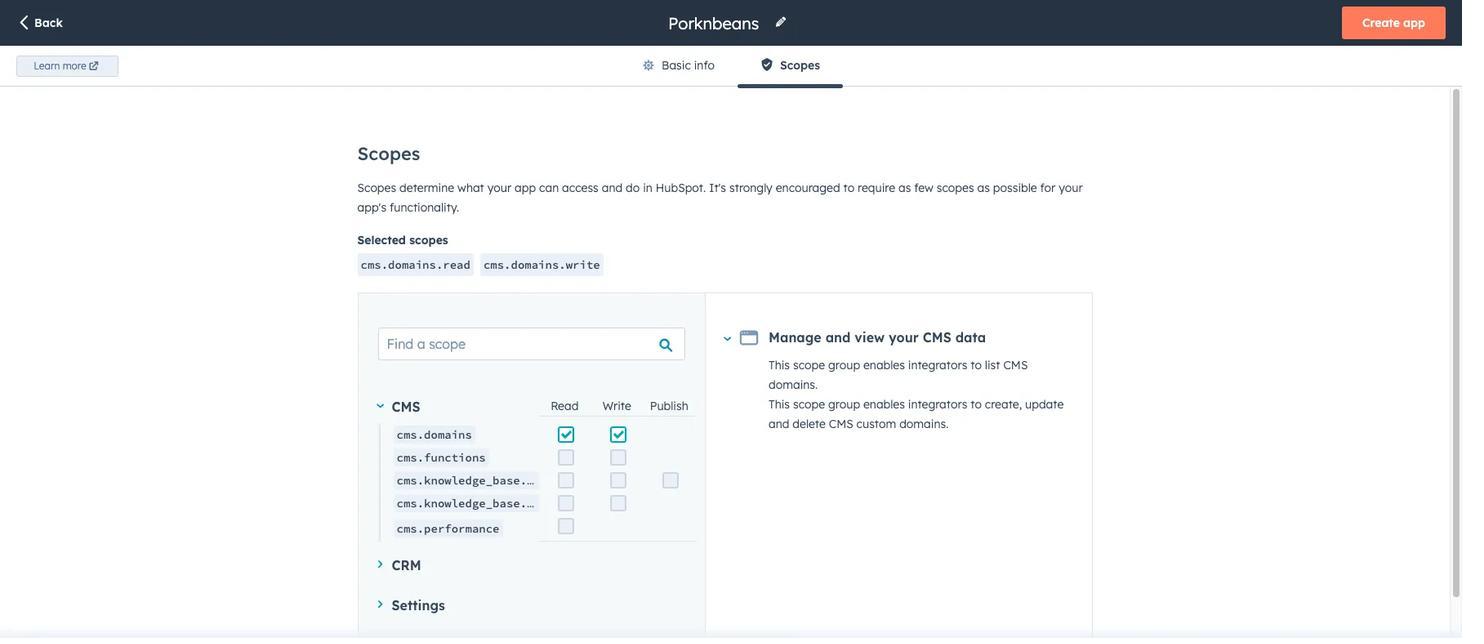 Task type: locate. For each thing, give the bounding box(es) containing it.
integrators down data at the right
[[908, 358, 968, 373]]

0 vertical spatial caret image
[[724, 337, 732, 341]]

.
[[491, 76, 494, 91]]

1 vertical spatial app
[[354, 142, 376, 157]]

cms inside manage and view your cms data dropdown button
[[923, 329, 952, 346]]

1 vertical spatial apps
[[446, 76, 474, 91]]

1 scope from the top
[[793, 358, 825, 373]]

0 vertical spatial you
[[335, 56, 355, 71]]

and
[[602, 181, 623, 195], [826, 329, 851, 346], [769, 417, 790, 431]]

group up custom
[[829, 397, 860, 412]]

update
[[1025, 397, 1064, 412]]

enables up custom
[[864, 397, 905, 412]]

private up now
[[719, 371, 784, 395]]

it's
[[709, 181, 726, 195]]

create,
[[985, 397, 1022, 412]]

0 vertical spatial scope
[[793, 358, 825, 373]]

group
[[829, 358, 860, 373], [829, 397, 860, 412]]

0 vertical spatial enables
[[864, 358, 905, 373]]

2 vertical spatial and
[[769, 417, 790, 431]]

this down manage
[[769, 358, 790, 373]]

manage and view your cms data button
[[724, 329, 1072, 349]]

do
[[355, 76, 370, 91], [626, 181, 640, 195]]

do left with
[[355, 76, 370, 91]]

2 vertical spatial app
[[515, 181, 536, 195]]

apps left give
[[279, 56, 306, 71]]

can
[[331, 76, 352, 91], [539, 181, 559, 195]]

1 vertical spatial create
[[258, 142, 296, 157]]

your inside dropdown button
[[889, 329, 919, 346]]

0 horizontal spatial private
[[310, 142, 350, 157]]

1 horizontal spatial apps
[[446, 76, 474, 91]]

0 vertical spatial create
[[1363, 16, 1400, 30]]

as
[[899, 181, 911, 195], [978, 181, 990, 195]]

crm
[[392, 557, 421, 573]]

caret image
[[724, 337, 732, 341], [378, 561, 382, 568], [378, 601, 382, 608]]

your
[[596, 56, 620, 71], [488, 181, 512, 195], [1059, 181, 1083, 195], [889, 329, 919, 346]]

1 vertical spatial and
[[826, 329, 851, 346]]

1 vertical spatial learn
[[238, 76, 271, 91]]

0 horizontal spatial apps
[[279, 56, 306, 71]]

1 vertical spatial you
[[306, 76, 328, 91]]

0 vertical spatial scopes
[[780, 58, 820, 73]]

settings down the crm
[[392, 597, 445, 613]]

1 vertical spatial integrators
[[908, 397, 968, 412]]

1 vertical spatial group
[[829, 397, 860, 412]]

None field
[[667, 12, 765, 34]]

0 vertical spatial group
[[829, 358, 860, 373]]

create for create a private app
[[258, 142, 296, 157]]

more
[[63, 59, 86, 72]]

2 as from the left
[[978, 181, 990, 195]]

0 horizontal spatial create
[[258, 142, 296, 157]]

cms.functions
[[397, 450, 486, 465]]

1 horizontal spatial settings
[[392, 597, 445, 613]]

1 horizontal spatial scopes
[[937, 181, 975, 195]]

0 horizontal spatial what
[[274, 76, 303, 91]]

create inside button
[[1363, 16, 1400, 30]]

0 vertical spatial domains.
[[769, 378, 818, 392]]

0 horizontal spatial as
[[899, 181, 911, 195]]

your left hubspot
[[596, 56, 620, 71]]

0 vertical spatial apps
[[279, 56, 306, 71]]

create one now button
[[676, 408, 765, 428]]

2 horizontal spatial and
[[826, 329, 851, 346]]

learn left more
[[34, 59, 60, 72]]

calls
[[555, 56, 578, 71]]

possible
[[993, 181, 1037, 195]]

2 vertical spatial create
[[676, 411, 714, 425]]

to left require
[[844, 181, 855, 195]]

0 horizontal spatial you
[[306, 76, 328, 91]]

0 vertical spatial what
[[274, 76, 303, 91]]

crm button
[[378, 555, 686, 575]]

1 horizontal spatial create
[[676, 411, 714, 425]]

domains. right custom
[[900, 417, 949, 431]]

0 vertical spatial do
[[355, 76, 370, 91]]

scopes
[[780, 58, 820, 73], [357, 142, 420, 165], [357, 181, 396, 195]]

create a private app
[[258, 142, 376, 157]]

private
[[402, 76, 443, 91], [310, 142, 350, 157], [719, 371, 784, 395]]

group down view at the right of the page
[[829, 358, 860, 373]]

hubspot
[[623, 56, 671, 71]]

learn
[[34, 59, 60, 72], [238, 76, 271, 91]]

private down learn what you can do with private apps
[[310, 142, 350, 157]]

2 horizontal spatial create
[[1363, 16, 1400, 30]]

learn what you can do with private apps link
[[238, 75, 491, 95]]

0 horizontal spatial and
[[602, 181, 623, 195]]

as left few
[[899, 181, 911, 195]]

learn more link
[[16, 55, 118, 77]]

and left view at the right of the page
[[826, 329, 851, 346]]

settings down back link
[[26, 69, 93, 90]]

you up learn what you can do with private apps
[[335, 56, 355, 71]]

learn for learn more
[[34, 59, 60, 72]]

2 link opens in a new window image from the top
[[477, 78, 488, 91]]

navigation containing basic info
[[619, 46, 843, 88]]

in
[[643, 181, 653, 195]]

and right the access
[[602, 181, 623, 195]]

1 vertical spatial what
[[458, 181, 484, 195]]

private inside button
[[310, 142, 350, 157]]

enables down manage and view your cms data
[[864, 358, 905, 373]]

1 horizontal spatial learn
[[238, 76, 271, 91]]

cms.domains
[[397, 427, 472, 442]]

0 vertical spatial integrators
[[908, 358, 968, 373]]

as left possible
[[978, 181, 990, 195]]

to
[[484, 56, 495, 71], [582, 56, 593, 71], [844, 181, 855, 195], [971, 358, 982, 373], [971, 397, 982, 412], [769, 411, 780, 425]]

create app
[[1363, 16, 1426, 30]]

1 vertical spatial a
[[299, 142, 306, 157]]

private down secure
[[402, 76, 443, 91]]

1 vertical spatial scopes
[[410, 233, 448, 248]]

1 horizontal spatial as
[[978, 181, 990, 195]]

learn down private
[[238, 76, 271, 91]]

custom
[[857, 417, 897, 431]]

what
[[274, 76, 303, 91], [458, 181, 484, 195]]

2 horizontal spatial apps
[[790, 371, 835, 395]]

caret image inside 'settings' dropdown button
[[378, 601, 382, 608]]

1 horizontal spatial you
[[335, 56, 355, 71]]

api
[[532, 56, 551, 71]]

2 horizontal spatial app
[[1404, 16, 1426, 30]]

1 horizontal spatial app
[[515, 181, 536, 195]]

basic
[[662, 58, 691, 73]]

and inside this scope group enables integrators to list cms domains. this scope group enables integrators to create, update and delete cms custom domains.
[[769, 417, 790, 431]]

1 group from the top
[[829, 358, 860, 373]]

write
[[603, 399, 631, 413]]

create app button
[[1343, 7, 1446, 39]]

apps up started.
[[790, 371, 835, 395]]

no
[[686, 371, 713, 395]]

0 horizontal spatial a
[[299, 142, 306, 157]]

determine
[[400, 181, 454, 195]]

started.
[[804, 411, 846, 425]]

2 vertical spatial apps
[[790, 371, 835, 395]]

to inside no private apps alert
[[769, 411, 780, 425]]

caret image inside crm dropdown button
[[378, 561, 382, 568]]

what right determine
[[458, 181, 484, 195]]

1 vertical spatial enables
[[864, 397, 905, 412]]

0 horizontal spatial do
[[355, 76, 370, 91]]

1 horizontal spatial do
[[626, 181, 640, 195]]

a
[[358, 56, 365, 71], [299, 142, 306, 157]]

1 vertical spatial caret image
[[378, 561, 382, 568]]

0 vertical spatial app
[[1404, 16, 1426, 30]]

apps
[[279, 56, 306, 71], [446, 76, 474, 91], [790, 371, 835, 395]]

learn inside "page section" element
[[34, 59, 60, 72]]

enables
[[864, 358, 905, 373], [864, 397, 905, 412]]

to left get
[[769, 411, 780, 425]]

scope up delete
[[793, 397, 825, 412]]

integrators
[[908, 358, 968, 373], [908, 397, 968, 412]]

cms
[[923, 329, 952, 346], [1004, 358, 1028, 373], [392, 398, 420, 415], [829, 417, 854, 431]]

no private apps alert
[[238, 199, 1284, 428]]

app
[[1404, 16, 1426, 30], [354, 142, 376, 157], [515, 181, 536, 195]]

back button
[[16, 14, 63, 33]]

back inside button
[[34, 16, 63, 30]]

now
[[742, 411, 765, 425]]

0 horizontal spatial domains.
[[769, 378, 818, 392]]

2 vertical spatial scopes
[[357, 181, 396, 195]]

domains. up get
[[769, 378, 818, 392]]

2 horizontal spatial private
[[719, 371, 784, 395]]

page section element
[[0, 0, 1463, 88]]

apps down way
[[446, 76, 474, 91]]

1 vertical spatial do
[[626, 181, 640, 195]]

1 horizontal spatial can
[[539, 181, 559, 195]]

0 vertical spatial scopes
[[937, 181, 975, 195]]

1 this from the top
[[769, 358, 790, 373]]

settings
[[26, 69, 93, 90], [392, 597, 445, 613]]

selected scopes
[[357, 233, 448, 248]]

1 vertical spatial private
[[310, 142, 350, 157]]

1 horizontal spatial domains.
[[900, 417, 949, 431]]

navigation
[[619, 46, 843, 88]]

scopes up cms.domains.read
[[410, 233, 448, 248]]

your right view at the right of the page
[[889, 329, 919, 346]]

integrators left create,
[[908, 397, 968, 412]]

scope down manage
[[793, 358, 825, 373]]

you
[[335, 56, 355, 71], [306, 76, 328, 91]]

1 as from the left
[[899, 181, 911, 195]]

do inside scopes determine what your app can access and do in hubspot. it's strongly encouraged to require as few scopes as possible for your app's functionality.
[[626, 181, 640, 195]]

1 vertical spatial this
[[769, 397, 790, 412]]

cms.knowledge_base.settings
[[397, 496, 582, 511]]

do inside learn what you can do with private apps link
[[355, 76, 370, 91]]

1 enables from the top
[[864, 358, 905, 373]]

0 horizontal spatial app
[[354, 142, 376, 157]]

cms.domains.write
[[484, 257, 600, 272]]

what down private
[[274, 76, 303, 91]]

do left in
[[626, 181, 640, 195]]

1 vertical spatial scope
[[793, 397, 825, 412]]

cms right list
[[1004, 358, 1028, 373]]

scopes right few
[[937, 181, 975, 195]]

0 vertical spatial settings
[[26, 69, 93, 90]]

can down give
[[331, 76, 352, 91]]

to right calls
[[582, 56, 593, 71]]

0 vertical spatial can
[[331, 76, 352, 91]]

1 horizontal spatial a
[[358, 56, 365, 71]]

one
[[717, 411, 738, 425]]

and inside scopes determine what your app can access and do in hubspot. it's strongly encouraged to require as few scopes as possible for your app's functionality.
[[602, 181, 623, 195]]

2 vertical spatial private
[[719, 371, 784, 395]]

0 vertical spatial and
[[602, 181, 623, 195]]

create
[[1363, 16, 1400, 30], [258, 142, 296, 157], [676, 411, 714, 425]]

1 vertical spatial settings
[[392, 597, 445, 613]]

can inside scopes determine what your app can access and do in hubspot. it's strongly encouraged to require as few scopes as possible for your app's functionality.
[[539, 181, 559, 195]]

view
[[855, 329, 885, 346]]

1 horizontal spatial and
[[769, 417, 790, 431]]

to left list
[[971, 358, 982, 373]]

0 vertical spatial learn
[[34, 59, 60, 72]]

0 horizontal spatial settings
[[26, 69, 93, 90]]

0 horizontal spatial learn
[[34, 59, 60, 72]]

learn for learn what you can do with private apps
[[238, 76, 271, 91]]

app inside 'create app' button
[[1404, 16, 1426, 30]]

scopes
[[937, 181, 975, 195], [410, 233, 448, 248]]

require
[[858, 181, 896, 195]]

1 integrators from the top
[[908, 358, 968, 373]]

you down give
[[306, 76, 328, 91]]

and right now
[[769, 417, 790, 431]]

0 vertical spatial this
[[769, 358, 790, 373]]

manage and view your cms data
[[769, 329, 986, 346]]

this down no private apps in the bottom of the page
[[769, 397, 790, 412]]

what inside scopes determine what your app can access and do in hubspot. it's strongly encouraged to require as few scopes as possible for your app's functionality.
[[458, 181, 484, 195]]

this
[[769, 358, 790, 373], [769, 397, 790, 412]]

can left the access
[[539, 181, 559, 195]]

1 horizontal spatial what
[[458, 181, 484, 195]]

link opens in a new window image
[[477, 75, 488, 95], [477, 78, 488, 91]]

domains.
[[769, 378, 818, 392], [900, 417, 949, 431]]

create inside button
[[258, 142, 296, 157]]

functionality.
[[390, 200, 459, 215]]

1 vertical spatial can
[[539, 181, 559, 195]]

cms left data at the right
[[923, 329, 952, 346]]

cms.knowledge_base.articles
[[397, 473, 582, 488]]

2 scope from the top
[[793, 397, 825, 412]]

scope
[[793, 358, 825, 373], [793, 397, 825, 412]]

back
[[34, 16, 63, 30], [27, 25, 55, 39]]

app inside create a private app button
[[354, 142, 376, 157]]

manage
[[769, 329, 822, 346]]

2 vertical spatial caret image
[[378, 601, 382, 608]]

0 vertical spatial private
[[402, 76, 443, 91]]



Task type: describe. For each thing, give the bounding box(es) containing it.
cms.performance
[[397, 521, 500, 536]]

private apps give you a powerful, secure way to make api calls to your hubspot account.
[[238, 56, 720, 71]]

2 integrators from the top
[[908, 397, 968, 412]]

scopes determine what your app can access and do in hubspot. it's strongly encouraged to require as few scopes as possible for your app's functionality.
[[357, 181, 1083, 215]]

way
[[459, 56, 481, 71]]

list
[[985, 358, 1001, 373]]

2 group from the top
[[829, 397, 860, 412]]

make
[[498, 56, 528, 71]]

few
[[915, 181, 934, 195]]

this scope group enables integrators to list cms domains. this scope group enables integrators to create, update and delete cms custom domains.
[[769, 358, 1064, 431]]

cms right caret icon
[[392, 398, 420, 415]]

create a private app button
[[238, 133, 396, 166]]

no private apps
[[686, 371, 835, 395]]

1 link opens in a new window image from the top
[[477, 75, 488, 95]]

access
[[562, 181, 599, 195]]

read
[[551, 399, 579, 413]]

and inside dropdown button
[[826, 329, 851, 346]]

learn what you can do with private apps
[[238, 76, 474, 91]]

learn more
[[34, 59, 86, 72]]

create inside no private apps alert
[[676, 411, 714, 425]]

settings button
[[378, 595, 686, 615]]

1 vertical spatial domains.
[[900, 417, 949, 431]]

scopes inside button
[[780, 58, 820, 73]]

get
[[783, 411, 801, 425]]

encouraged
[[776, 181, 840, 195]]

selected
[[357, 233, 406, 248]]

to left create,
[[971, 397, 982, 412]]

1 horizontal spatial private
[[402, 76, 443, 91]]

apps inside learn what you can do with private apps link
[[446, 76, 474, 91]]

app's
[[357, 200, 387, 215]]

back link
[[0, 16, 66, 49]]

info
[[694, 58, 715, 73]]

scopes inside scopes determine what your app can access and do in hubspot. it's strongly encouraged to require as few scopes as possible for your app's functionality.
[[357, 181, 396, 195]]

with
[[373, 76, 398, 91]]

create for create app
[[1363, 16, 1400, 30]]

0 horizontal spatial scopes
[[410, 233, 448, 248]]

give
[[309, 56, 332, 71]]

hubspot.
[[656, 181, 706, 195]]

strongly
[[730, 181, 773, 195]]

basic info
[[662, 58, 715, 73]]

your right determine
[[488, 181, 512, 195]]

app inside scopes determine what your app can access and do in hubspot. it's strongly encouraged to require as few scopes as possible for your app's functionality.
[[515, 181, 536, 195]]

1 vertical spatial scopes
[[357, 142, 420, 165]]

0 vertical spatial a
[[358, 56, 365, 71]]

publish
[[650, 399, 689, 413]]

navigation inside "page section" element
[[619, 46, 843, 88]]

caret image for settings
[[378, 601, 382, 608]]

cms right delete
[[829, 417, 854, 431]]

your right for
[[1059, 181, 1083, 195]]

to right way
[[484, 56, 495, 71]]

private inside alert
[[719, 371, 784, 395]]

secure
[[421, 56, 456, 71]]

cms.domains.read
[[361, 257, 471, 272]]

scopes button
[[738, 46, 843, 88]]

a inside create a private app button
[[299, 142, 306, 157]]

to inside scopes determine what your app can access and do in hubspot. it's strongly encouraged to require as few scopes as possible for your app's functionality.
[[844, 181, 855, 195]]

scopes inside scopes determine what your app can access and do in hubspot. it's strongly encouraged to require as few scopes as possible for your app's functionality.
[[937, 181, 975, 195]]

caret image for crm
[[378, 561, 382, 568]]

delete
[[793, 417, 826, 431]]

account.
[[674, 56, 720, 71]]

for
[[1041, 181, 1056, 195]]

link opens in a new window image inside learn what you can do with private apps link
[[477, 78, 488, 91]]

apps inside no private apps alert
[[790, 371, 835, 395]]

private
[[238, 56, 276, 71]]

0 horizontal spatial can
[[331, 76, 352, 91]]

powerful,
[[368, 56, 418, 71]]

create one now to get started.
[[676, 411, 846, 425]]

data
[[956, 329, 986, 346]]

settings inside 'settings' dropdown button
[[392, 597, 445, 613]]

2 enables from the top
[[864, 397, 905, 412]]

caret image inside manage and view your cms data dropdown button
[[724, 337, 732, 341]]

none field inside "page section" element
[[667, 12, 765, 34]]

Find a scope search field
[[378, 328, 686, 360]]

2 this from the top
[[769, 397, 790, 412]]

basic info button
[[619, 46, 738, 86]]

caret image
[[376, 404, 384, 408]]



Task type: vqa. For each thing, say whether or not it's contained in the screenshot.
Views for Custom Views
no



